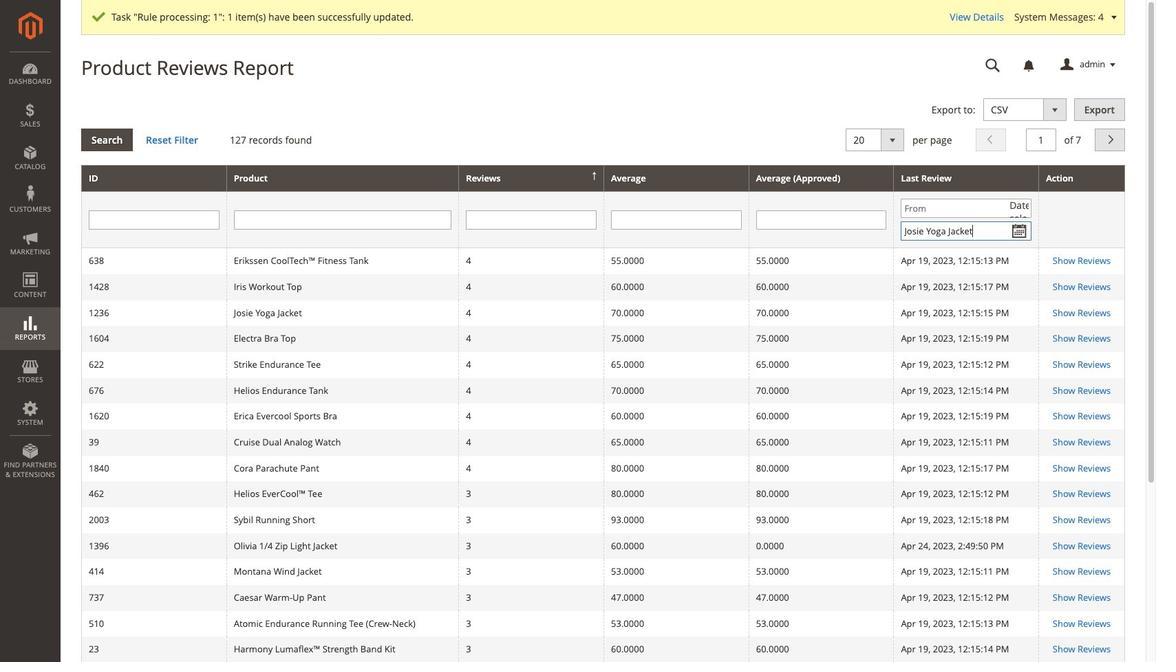 Task type: vqa. For each thing, say whether or not it's contained in the screenshot.
the Magento Admin Panel image
yes



Task type: locate. For each thing, give the bounding box(es) containing it.
menu bar
[[0, 52, 61, 487]]

magento admin panel image
[[18, 12, 42, 40]]

None text field
[[89, 210, 219, 230], [234, 210, 452, 230], [89, 210, 219, 230], [234, 210, 452, 230]]

To text field
[[901, 222, 1032, 241]]

From text field
[[901, 199, 1032, 218]]

None text field
[[976, 53, 1010, 77], [1026, 128, 1056, 151], [466, 210, 597, 230], [611, 210, 742, 230], [756, 210, 887, 230], [976, 53, 1010, 77], [1026, 128, 1056, 151], [466, 210, 597, 230], [611, 210, 742, 230], [756, 210, 887, 230]]



